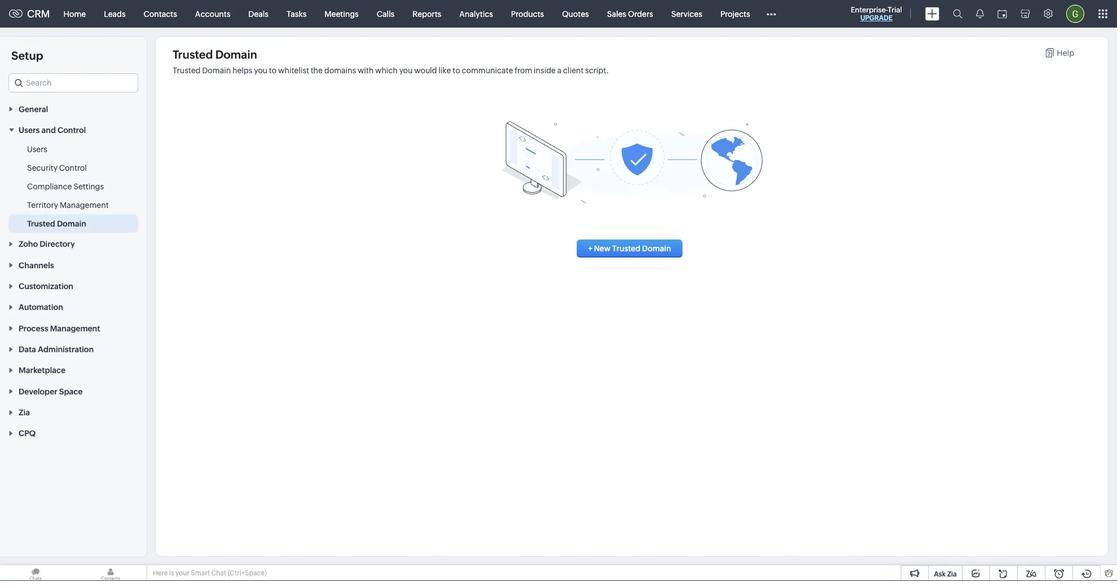 Task type: describe. For each thing, give the bounding box(es) containing it.
reports link
[[404, 0, 451, 27]]

accounts
[[195, 9, 230, 18]]

would
[[415, 66, 437, 75]]

chats image
[[0, 566, 71, 582]]

quotes
[[562, 9, 589, 18]]

administration
[[38, 345, 94, 354]]

orders
[[628, 9, 654, 18]]

crm
[[27, 8, 50, 20]]

ask zia
[[935, 571, 957, 579]]

here
[[153, 570, 168, 578]]

domains
[[324, 66, 356, 75]]

inside
[[534, 66, 556, 75]]

tasks link
[[278, 0, 316, 27]]

territory management
[[27, 201, 109, 210]]

users for users and control
[[19, 126, 40, 135]]

sales orders link
[[598, 0, 663, 27]]

upgrade
[[861, 14, 893, 22]]

your
[[176, 570, 190, 578]]

automation
[[19, 303, 63, 312]]

trial
[[888, 5, 903, 14]]

a
[[558, 66, 562, 75]]

security control link
[[27, 162, 87, 174]]

new
[[594, 244, 611, 253]]

here is your smart chat (ctrl+space)
[[153, 570, 267, 578]]

calls
[[377, 9, 395, 18]]

control inside region
[[59, 164, 87, 173]]

enterprise-trial upgrade
[[851, 5, 903, 22]]

data
[[19, 345, 36, 354]]

contacts
[[144, 9, 177, 18]]

automation button
[[0, 297, 147, 318]]

trusted domain link
[[27, 218, 86, 230]]

marketplace button
[[0, 360, 147, 381]]

setup
[[11, 49, 43, 62]]

developer space button
[[0, 381, 147, 402]]

customization
[[19, 282, 73, 291]]

like
[[439, 66, 451, 75]]

users for users
[[27, 145, 47, 154]]

enterprise-
[[851, 5, 888, 14]]

channels
[[19, 261, 54, 270]]

from
[[515, 66, 532, 75]]

and
[[42, 126, 56, 135]]

leads
[[104, 9, 126, 18]]

territory
[[27, 201, 58, 210]]

1 horizontal spatial zia
[[948, 571, 957, 579]]

trusted down "accounts"
[[173, 48, 213, 61]]

client
[[563, 66, 584, 75]]

signals element
[[970, 0, 991, 28]]

calendar image
[[998, 9, 1008, 18]]

calls link
[[368, 0, 404, 27]]

compliance
[[27, 182, 72, 191]]

help
[[1058, 49, 1075, 58]]

deals link
[[240, 0, 278, 27]]

compliance settings link
[[27, 181, 104, 192]]

sales orders
[[607, 9, 654, 18]]

customization button
[[0, 276, 147, 297]]

management for process management
[[50, 324, 100, 333]]

chat
[[211, 570, 226, 578]]

script.
[[586, 66, 609, 75]]

process
[[19, 324, 48, 333]]

zoho directory
[[19, 240, 75, 249]]

trusted domain
[[27, 219, 86, 228]]

zia button
[[0, 402, 147, 423]]

deals
[[249, 9, 269, 18]]

1 to from the left
[[269, 66, 277, 75]]

communicate
[[462, 66, 513, 75]]

management for territory management
[[60, 201, 109, 210]]

+
[[588, 244, 593, 253]]

accounts link
[[186, 0, 240, 27]]

users and control
[[19, 126, 86, 135]]

leads link
[[95, 0, 135, 27]]

directory
[[40, 240, 75, 249]]

quotes link
[[553, 0, 598, 27]]

home
[[64, 9, 86, 18]]

with
[[358, 66, 374, 75]]

domain inside users and control region
[[57, 219, 86, 228]]

developer space
[[19, 387, 83, 396]]

settings
[[73, 182, 104, 191]]



Task type: vqa. For each thing, say whether or not it's contained in the screenshot.
inside
yes



Task type: locate. For each thing, give the bounding box(es) containing it.
zia up cpq at the left bottom of the page
[[19, 409, 30, 418]]

contacts link
[[135, 0, 186, 27]]

analytics
[[460, 9, 493, 18]]

trusted left the helps
[[173, 66, 201, 75]]

0 horizontal spatial to
[[269, 66, 277, 75]]

territory management link
[[27, 200, 109, 211]]

the
[[311, 66, 323, 75]]

0 vertical spatial zia
[[19, 409, 30, 418]]

reports
[[413, 9, 442, 18]]

users
[[19, 126, 40, 135], [27, 145, 47, 154]]

products
[[511, 9, 544, 18]]

0 horizontal spatial zia
[[19, 409, 30, 418]]

zoho directory button
[[0, 234, 147, 255]]

data administration button
[[0, 339, 147, 360]]

2 to from the left
[[453, 66, 460, 75]]

domain left the helps
[[202, 66, 231, 75]]

to left whitelist
[[269, 66, 277, 75]]

data administration
[[19, 345, 94, 354]]

management inside users and control region
[[60, 201, 109, 210]]

is
[[169, 570, 174, 578]]

1 you from the left
[[254, 66, 268, 75]]

zia right ask on the bottom right of page
[[948, 571, 957, 579]]

profile element
[[1060, 0, 1092, 27]]

trusted inside users and control region
[[27, 219, 55, 228]]

profile image
[[1067, 5, 1085, 23]]

smart
[[191, 570, 210, 578]]

users inside users and control region
[[27, 145, 47, 154]]

projects link
[[712, 0, 760, 27]]

zia
[[19, 409, 30, 418], [948, 571, 957, 579]]

services
[[672, 9, 703, 18]]

1 vertical spatial management
[[50, 324, 100, 333]]

1 horizontal spatial you
[[399, 66, 413, 75]]

compliance settings
[[27, 182, 104, 191]]

to right like
[[453, 66, 460, 75]]

contacts image
[[75, 566, 146, 582]]

trusted down territory
[[27, 219, 55, 228]]

users inside users and control dropdown button
[[19, 126, 40, 135]]

users and control region
[[0, 140, 147, 234]]

create menu image
[[926, 7, 940, 21]]

you right the helps
[[254, 66, 268, 75]]

helps
[[233, 66, 253, 75]]

0 horizontal spatial you
[[254, 66, 268, 75]]

users and control button
[[0, 119, 147, 140]]

zia inside 'zia' dropdown button
[[19, 409, 30, 418]]

cpq
[[19, 430, 36, 439]]

domain
[[215, 48, 257, 61], [202, 66, 231, 75], [57, 219, 86, 228], [642, 244, 672, 253]]

users up security
[[27, 145, 47, 154]]

None field
[[8, 73, 138, 93]]

users left and
[[19, 126, 40, 135]]

cpq button
[[0, 423, 147, 444]]

trusted domain trusted domain helps you to whitelist the domains with which you would like to communicate from inside a client script.
[[173, 48, 609, 75]]

Search text field
[[9, 74, 138, 92]]

control inside dropdown button
[[58, 126, 86, 135]]

tasks
[[287, 9, 307, 18]]

0 vertical spatial management
[[60, 201, 109, 210]]

(ctrl+space)
[[228, 570, 267, 578]]

security
[[27, 164, 58, 173]]

projects
[[721, 9, 751, 18]]

landing image
[[502, 121, 763, 204]]

trusted
[[173, 48, 213, 61], [173, 66, 201, 75], [27, 219, 55, 228], [612, 244, 641, 253]]

home link
[[55, 0, 95, 27]]

you right the which
[[399, 66, 413, 75]]

control
[[58, 126, 86, 135], [59, 164, 87, 173]]

management up data administration dropdown button
[[50, 324, 100, 333]]

meetings
[[325, 9, 359, 18]]

Other Modules field
[[760, 5, 784, 23]]

marketplace
[[19, 366, 66, 375]]

domain up the helps
[[215, 48, 257, 61]]

0 vertical spatial control
[[58, 126, 86, 135]]

0 vertical spatial users
[[19, 126, 40, 135]]

create menu element
[[919, 0, 947, 27]]

trusted right new
[[612, 244, 641, 253]]

1 horizontal spatial to
[[453, 66, 460, 75]]

sales
[[607, 9, 627, 18]]

analytics link
[[451, 0, 502, 27]]

management down settings at the left top
[[60, 201, 109, 210]]

signals image
[[977, 9, 984, 19]]

1 vertical spatial zia
[[948, 571, 957, 579]]

2 you from the left
[[399, 66, 413, 75]]

process management button
[[0, 318, 147, 339]]

control down general dropdown button
[[58, 126, 86, 135]]

whitelist
[[278, 66, 309, 75]]

domain right new
[[642, 244, 672, 253]]

ask
[[935, 571, 946, 579]]

management inside dropdown button
[[50, 324, 100, 333]]

developer
[[19, 387, 57, 396]]

space
[[59, 387, 83, 396]]

channels button
[[0, 255, 147, 276]]

search image
[[953, 9, 963, 19]]

products link
[[502, 0, 553, 27]]

meetings link
[[316, 0, 368, 27]]

search element
[[947, 0, 970, 28]]

users link
[[27, 144, 47, 155]]

which
[[375, 66, 398, 75]]

general
[[19, 105, 48, 114]]

domain down territory management link
[[57, 219, 86, 228]]

crm link
[[9, 8, 50, 20]]

1 vertical spatial users
[[27, 145, 47, 154]]

control up compliance settings
[[59, 164, 87, 173]]

1 vertical spatial control
[[59, 164, 87, 173]]

services link
[[663, 0, 712, 27]]

process management
[[19, 324, 100, 333]]

general button
[[0, 98, 147, 119]]

zoho
[[19, 240, 38, 249]]

security control
[[27, 164, 87, 173]]



